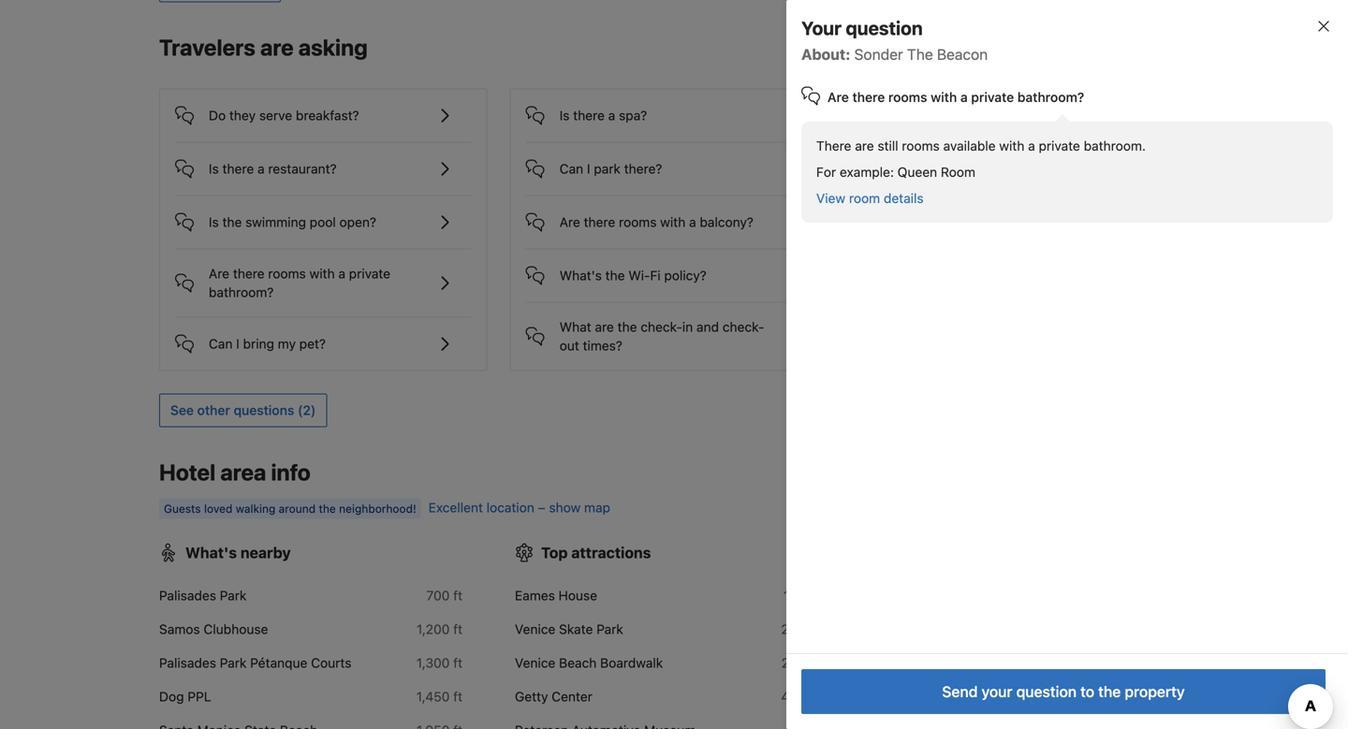 Task type: locate. For each thing, give the bounding box(es) containing it.
see other questions (2) button
[[159, 394, 327, 428]]

the right to
[[1099, 683, 1122, 701]]

question left to
[[1017, 683, 1077, 701]]

top
[[541, 544, 568, 562]]

travelers
[[159, 34, 256, 61]]

getty
[[515, 690, 548, 705]]

0 vertical spatial can
[[560, 161, 584, 177]]

what's inside button
[[560, 268, 602, 283]]

1 horizontal spatial are
[[560, 215, 581, 230]]

0 vertical spatial question
[[846, 17, 923, 39]]

a left spa?
[[609, 108, 616, 123]]

sonder
[[855, 45, 904, 63]]

with up what's the wi-fi policy? button
[[661, 215, 686, 230]]

boardwalk
[[601, 656, 663, 671]]

0 vertical spatial park
[[220, 588, 247, 604]]

0 horizontal spatial are there rooms with a private bathroom?
[[209, 266, 391, 300]]

what's up what
[[560, 268, 602, 283]]

center
[[552, 690, 593, 705]]

and
[[697, 320, 719, 335]]

1 vertical spatial what's
[[185, 544, 237, 562]]

1 vertical spatial question
[[1017, 683, 1077, 701]]

1 horizontal spatial are
[[595, 320, 614, 335]]

park right skate
[[597, 622, 624, 638]]

fi
[[651, 268, 661, 283]]

are there rooms with a private bathroom? inside button
[[209, 266, 391, 300]]

open?
[[340, 215, 377, 230]]

mi right 1.5
[[804, 588, 819, 604]]

1 vertical spatial palisades
[[159, 656, 216, 671]]

palisades for palisades park
[[159, 588, 216, 604]]

ppl
[[188, 690, 211, 705]]

are left the still
[[855, 138, 875, 154]]

are down about:
[[828, 89, 849, 105]]

are up times?
[[595, 320, 614, 335]]

rooms up the queen
[[902, 138, 940, 154]]

a inside are there rooms with a private bathroom? button
[[339, 266, 346, 282]]

question up sonder
[[846, 17, 923, 39]]

there down sonder
[[853, 89, 885, 105]]

0 horizontal spatial beach
[[559, 656, 597, 671]]

park up "clubhouse"
[[220, 588, 247, 604]]

bathroom? inside are there rooms with a private bathroom? button
[[209, 285, 274, 300]]

send your question to the property
[[943, 683, 1186, 701]]

ft right 1,450
[[454, 690, 463, 705]]

are
[[260, 34, 294, 61], [855, 138, 875, 154], [595, 320, 614, 335]]

is
[[560, 108, 570, 123], [209, 161, 219, 177], [209, 215, 219, 230]]

1 vertical spatial are there rooms with a private bathroom?
[[209, 266, 391, 300]]

2 check- from the left
[[723, 320, 765, 335]]

are up can i bring my pet?
[[209, 266, 230, 282]]

restaurant?
[[268, 161, 337, 177]]

3 ft from the top
[[454, 656, 463, 671]]

to
[[1081, 683, 1095, 701]]

0 horizontal spatial are
[[260, 34, 294, 61]]

private up looking?
[[1039, 138, 1081, 154]]

available
[[944, 138, 996, 154]]

ft for 1,200 ft
[[454, 622, 463, 638]]

park down "clubhouse"
[[220, 656, 247, 671]]

dog ppl
[[159, 690, 211, 705]]

do
[[209, 108, 226, 123]]

1 horizontal spatial bathroom?
[[1018, 89, 1085, 105]]

0 vertical spatial is
[[560, 108, 570, 123]]

2 horizontal spatial are
[[828, 89, 849, 105]]

park
[[220, 588, 247, 604], [597, 622, 624, 638], [220, 656, 247, 671]]

mi
[[804, 588, 819, 604], [804, 622, 819, 638], [804, 656, 819, 671], [1160, 656, 1175, 671], [804, 690, 819, 705], [1160, 690, 1175, 705]]

0 vertical spatial are
[[260, 34, 294, 61]]

700
[[427, 588, 450, 604]]

palisades park pétanque courts
[[159, 656, 352, 671]]

the left wi- on the top
[[606, 268, 625, 283]]

2.4
[[782, 622, 801, 638]]

private down open?
[[349, 266, 391, 282]]

0 vertical spatial are
[[828, 89, 849, 105]]

are
[[828, 89, 849, 105], [560, 215, 581, 230], [209, 266, 230, 282]]

0 horizontal spatial private
[[349, 266, 391, 282]]

1 horizontal spatial what's
[[560, 268, 602, 283]]

are inside your question dialog
[[828, 89, 849, 105]]

there down park
[[584, 215, 616, 230]]

mi right 4.5
[[804, 690, 819, 705]]

your question dialog
[[757, 0, 1349, 730]]

venice up marina
[[871, 656, 912, 671]]

0 vertical spatial bathroom?
[[1018, 89, 1085, 105]]

is left swimming
[[209, 215, 219, 230]]

is for is there a restaurant?
[[209, 161, 219, 177]]

the
[[223, 215, 242, 230], [606, 268, 625, 283], [618, 320, 637, 335], [1099, 683, 1122, 701]]

what's for what's nearby
[[185, 544, 237, 562]]

are there rooms with a private bathroom? inside your question dialog
[[828, 89, 1085, 105]]

do they serve breakfast? button
[[175, 90, 472, 127]]

are for still
[[855, 138, 875, 154]]

rooms down is the swimming pool open?
[[268, 266, 306, 282]]

ft for 700 ft
[[454, 588, 463, 604]]

2 vertical spatial park
[[220, 656, 247, 671]]

mi for 1.5 mi
[[804, 588, 819, 604]]

beach right rey
[[965, 690, 1003, 705]]

mi right 1.7 at the right
[[1160, 656, 1175, 671]]

park for 700 ft
[[220, 588, 247, 604]]

1 vertical spatial park
[[597, 622, 624, 638]]

dog
[[159, 690, 184, 705]]

2 horizontal spatial private
[[1039, 138, 1081, 154]]

1 check- from the left
[[641, 320, 683, 335]]

1 horizontal spatial are there rooms with a private bathroom?
[[828, 89, 1085, 105]]

the left swimming
[[223, 215, 242, 230]]

beach up marina del rey beach
[[915, 656, 953, 671]]

1 horizontal spatial beach
[[915, 656, 953, 671]]

are there rooms with a private bathroom? up can i bring my pet? button
[[209, 266, 391, 300]]

is down do
[[209, 161, 219, 177]]

eames
[[515, 588, 555, 604]]

mi right 2.4
[[804, 622, 819, 638]]

1 horizontal spatial can
[[560, 161, 584, 177]]

palisades up 'dog ppl'
[[159, 656, 216, 671]]

can left park
[[560, 161, 584, 177]]

are inside your question dialog
[[855, 138, 875, 154]]

0 horizontal spatial check-
[[641, 320, 683, 335]]

1 horizontal spatial i
[[587, 161, 591, 177]]

still
[[969, 170, 1003, 192]]

view room details button
[[817, 189, 924, 208]]

about:
[[802, 45, 851, 63]]

can for can i park there?
[[560, 161, 584, 177]]

1 vertical spatial are
[[855, 138, 875, 154]]

2 vertical spatial is
[[209, 215, 219, 230]]

what's for what's the wi-fi policy?
[[560, 268, 602, 283]]

are for are there rooms with a private bathroom? button
[[209, 266, 230, 282]]

beach down skate
[[559, 656, 597, 671]]

ft
[[454, 588, 463, 604], [454, 622, 463, 638], [454, 656, 463, 671], [454, 690, 463, 705]]

the inside button
[[223, 215, 242, 230]]

marina
[[871, 690, 912, 705]]

ft right 700
[[454, 588, 463, 604]]

are there rooms with a private bathroom?
[[828, 89, 1085, 105], [209, 266, 391, 300]]

1 horizontal spatial check-
[[723, 320, 765, 335]]

2 ft from the top
[[454, 622, 463, 638]]

is left spa?
[[560, 108, 570, 123]]

check-
[[641, 320, 683, 335], [723, 320, 765, 335]]

example:
[[840, 164, 895, 180]]

with
[[931, 89, 958, 105], [1000, 138, 1025, 154], [661, 215, 686, 230], [310, 266, 335, 282]]

queen
[[898, 164, 938, 180]]

do they serve breakfast?
[[209, 108, 359, 123]]

is there a restaurant? button
[[175, 143, 472, 180]]

for
[[817, 164, 837, 180]]

can i bring my pet?
[[209, 336, 326, 352]]

a down open?
[[339, 266, 346, 282]]

1 horizontal spatial private
[[972, 89, 1015, 105]]

venice skate park
[[515, 622, 624, 638]]

private inside are there rooms with a private bathroom?
[[349, 266, 391, 282]]

1 vertical spatial bathroom?
[[209, 285, 274, 300]]

0 vertical spatial are there rooms with a private bathroom?
[[828, 89, 1085, 105]]

mi right "2.5"
[[804, 656, 819, 671]]

0 vertical spatial what's
[[560, 268, 602, 283]]

there for are there rooms with a private bathroom? button
[[233, 266, 265, 282]]

1 palisades from the top
[[159, 588, 216, 604]]

0 vertical spatial private
[[972, 89, 1015, 105]]

1 vertical spatial are
[[560, 215, 581, 230]]

2 palisades from the top
[[159, 656, 216, 671]]

2 vertical spatial are
[[209, 266, 230, 282]]

bathroom? up bathroom.
[[1018, 89, 1085, 105]]

0 horizontal spatial can
[[209, 336, 233, 352]]

1 horizontal spatial question
[[1017, 683, 1077, 701]]

0 vertical spatial i
[[587, 161, 591, 177]]

what
[[560, 320, 592, 335]]

venice up "getty"
[[515, 656, 556, 671]]

1,450
[[417, 690, 450, 705]]

1 vertical spatial is
[[209, 161, 219, 177]]

are down can i park there?
[[560, 215, 581, 230]]

marina del rey beach
[[871, 690, 1003, 705]]

2 vertical spatial private
[[349, 266, 391, 282]]

rooms down "the"
[[889, 89, 928, 105]]

2 horizontal spatial beach
[[965, 690, 1003, 705]]

check- right and
[[723, 320, 765, 335]]

policy?
[[665, 268, 707, 283]]

mi for 4.5 mi
[[804, 690, 819, 705]]

rooms
[[889, 89, 928, 105], [902, 138, 940, 154], [619, 215, 657, 230], [268, 266, 306, 282]]

0 horizontal spatial what's
[[185, 544, 237, 562]]

there left spa?
[[573, 108, 605, 123]]

there down they at the top left
[[223, 161, 254, 177]]

is inside button
[[209, 215, 219, 230]]

2.5
[[782, 656, 801, 671]]

2 vertical spatial are
[[595, 320, 614, 335]]

4 ft from the top
[[454, 690, 463, 705]]

1,450 ft
[[417, 690, 463, 705]]

the inside your question dialog
[[1099, 683, 1122, 701]]

are there rooms with a private bathroom? down beacon
[[828, 89, 1085, 105]]

1 vertical spatial i
[[236, 336, 240, 352]]

1 ft from the top
[[454, 588, 463, 604]]

bathroom? up bring
[[209, 285, 274, 300]]

0 horizontal spatial are
[[209, 266, 230, 282]]

view room details
[[817, 191, 924, 206]]

1,300 ft
[[417, 656, 463, 671]]

ft right 1,200 on the bottom left
[[454, 622, 463, 638]]

0 horizontal spatial bathroom?
[[209, 285, 274, 300]]

house
[[559, 588, 598, 604]]

see other questions (2)
[[170, 403, 316, 418]]

private up there are still rooms available with a private bathroom.
[[972, 89, 1015, 105]]

looking?
[[1007, 170, 1082, 192]]

i for bring
[[236, 336, 240, 352]]

the up times?
[[618, 320, 637, 335]]

there down swimming
[[233, 266, 265, 282]]

the inside what are the check-in and check- out times?
[[618, 320, 637, 335]]

i left park
[[587, 161, 591, 177]]

beach
[[559, 656, 597, 671], [915, 656, 953, 671], [965, 690, 1003, 705]]

asking
[[299, 34, 368, 61]]

can left bring
[[209, 336, 233, 352]]

i left bring
[[236, 336, 240, 352]]

a left restaurant? on the left top
[[258, 161, 265, 177]]

2.5 mi
[[782, 656, 819, 671]]

what's up palisades park
[[185, 544, 237, 562]]

nearby
[[241, 544, 291, 562]]

0 horizontal spatial question
[[846, 17, 923, 39]]

ft right 1,300
[[454, 656, 463, 671]]

check- left and
[[641, 320, 683, 335]]

0 vertical spatial palisades
[[159, 588, 216, 604]]

2 horizontal spatial are
[[855, 138, 875, 154]]

are for are there rooms with a balcony? button
[[560, 215, 581, 230]]

1 vertical spatial can
[[209, 336, 233, 352]]

can i bring my pet? button
[[175, 318, 472, 356]]

breakfast?
[[296, 108, 359, 123]]

attractions
[[572, 544, 651, 562]]

venice down the eames
[[515, 622, 556, 638]]

beacon
[[938, 45, 988, 63]]

palisades up samos
[[159, 588, 216, 604]]

is the swimming pool open? button
[[175, 196, 472, 234]]

3.3 mi
[[1138, 690, 1175, 705]]

ft for 1,450 ft
[[454, 690, 463, 705]]

there for is there a restaurant? button
[[223, 161, 254, 177]]

a left balcony?
[[689, 215, 697, 230]]

are inside what are the check-in and check- out times?
[[595, 320, 614, 335]]

with down pool
[[310, 266, 335, 282]]

0 horizontal spatial i
[[236, 336, 240, 352]]

bathroom?
[[1018, 89, 1085, 105], [209, 285, 274, 300]]

mi right 3.3
[[1160, 690, 1175, 705]]

3.3
[[1138, 690, 1157, 705]]

are left the asking
[[260, 34, 294, 61]]



Task type: describe. For each thing, give the bounding box(es) containing it.
still
[[878, 138, 899, 154]]

other
[[197, 403, 230, 418]]

700 ft
[[427, 588, 463, 604]]

getty center
[[515, 690, 593, 705]]

the
[[908, 45, 934, 63]]

can i park there?
[[560, 161, 663, 177]]

area
[[220, 460, 266, 486]]

there?
[[625, 161, 663, 177]]

venice beach boardwalk
[[515, 656, 663, 671]]

send your question to the property button
[[802, 670, 1326, 715]]

there for is there a spa? button on the top of page
[[573, 108, 605, 123]]

there inside your question dialog
[[853, 89, 885, 105]]

question inside "your question about: sonder the beacon"
[[846, 17, 923, 39]]

bring
[[243, 336, 274, 352]]

courts
[[311, 656, 352, 671]]

4.5
[[782, 690, 801, 705]]

what are the check-in and check- out times? button
[[526, 303, 823, 356]]

in
[[683, 320, 693, 335]]

bathroom.
[[1084, 138, 1147, 154]]

1.7 mi
[[1140, 656, 1175, 671]]

park for 1,300 ft
[[220, 656, 247, 671]]

1.5 mi
[[784, 588, 819, 604]]

skate
[[559, 622, 593, 638]]

are for asking
[[260, 34, 294, 61]]

a up 'still looking?'
[[1029, 138, 1036, 154]]

your
[[802, 17, 842, 39]]

there
[[817, 138, 852, 154]]

property
[[1125, 683, 1186, 701]]

what's the wi-fi policy?
[[560, 268, 707, 283]]

send
[[943, 683, 978, 701]]

are there rooms with a private bathroom? button
[[175, 250, 472, 302]]

spa?
[[619, 108, 648, 123]]

clubhouse
[[204, 622, 268, 638]]

are there rooms with a balcony?
[[560, 215, 754, 230]]

with up 'still looking?'
[[1000, 138, 1025, 154]]

balcony?
[[700, 215, 754, 230]]

a inside are there rooms with a balcony? button
[[689, 215, 697, 230]]

room
[[850, 191, 881, 206]]

rey
[[939, 690, 962, 705]]

pet?
[[300, 336, 326, 352]]

venice for venice skate park
[[515, 622, 556, 638]]

is there a restaurant?
[[209, 161, 337, 177]]

your
[[982, 683, 1013, 701]]

for example: queen room
[[817, 164, 976, 180]]

samos
[[159, 622, 200, 638]]

park
[[594, 161, 621, 177]]

pétanque
[[250, 656, 308, 671]]

can for can i bring my pet?
[[209, 336, 233, 352]]

4.5 mi
[[782, 690, 819, 705]]

bathroom? inside your question dialog
[[1018, 89, 1085, 105]]

wi-
[[629, 268, 651, 283]]

i for park
[[587, 161, 591, 177]]

is the swimming pool open?
[[209, 215, 377, 230]]

1.5
[[784, 588, 801, 604]]

are for the
[[595, 320, 614, 335]]

1,200
[[417, 622, 450, 638]]

samos clubhouse
[[159, 622, 268, 638]]

there are still rooms available with a private bathroom.
[[817, 138, 1147, 154]]

a inside is there a restaurant? button
[[258, 161, 265, 177]]

details
[[884, 191, 924, 206]]

beach for venice beach
[[915, 656, 953, 671]]

is for is there a spa?
[[560, 108, 570, 123]]

serve
[[259, 108, 292, 123]]

there for are there rooms with a balcony? button
[[584, 215, 616, 230]]

what's nearby
[[185, 544, 291, 562]]

travelers are asking
[[159, 34, 368, 61]]

mi for 1.7 mi
[[1160, 656, 1175, 671]]

swimming
[[246, 215, 306, 230]]

hotel area info
[[159, 460, 311, 486]]

room
[[941, 164, 976, 180]]

ft for 1,300 ft
[[454, 656, 463, 671]]

a inside is there a spa? button
[[609, 108, 616, 123]]

1,300
[[417, 656, 450, 671]]

venice for venice beach boardwalk
[[515, 656, 556, 671]]

palisades for palisades park pétanque courts
[[159, 656, 216, 671]]

a down beacon
[[961, 89, 968, 105]]

beach for venice beach boardwalk
[[559, 656, 597, 671]]

with down beacon
[[931, 89, 958, 105]]

eames house
[[515, 588, 598, 604]]

del
[[916, 690, 936, 705]]

venice beach
[[871, 656, 953, 671]]

view
[[817, 191, 846, 206]]

what are the check-in and check- out times?
[[560, 320, 765, 354]]

mi for 2.4 mi
[[804, 622, 819, 638]]

are there rooms with a balcony? button
[[526, 196, 823, 234]]

questions
[[234, 403, 294, 418]]

still looking?
[[969, 170, 1082, 192]]

mi for 3.3 mi
[[1160, 690, 1175, 705]]

is for is the swimming pool open?
[[209, 215, 219, 230]]

my
[[278, 336, 296, 352]]

see
[[170, 403, 194, 418]]

question inside button
[[1017, 683, 1077, 701]]

venice for venice beach
[[871, 656, 912, 671]]

can i park there? button
[[526, 143, 823, 180]]

1 vertical spatial private
[[1039, 138, 1081, 154]]

they
[[229, 108, 256, 123]]

rooms up wi- on the top
[[619, 215, 657, 230]]

1,200 ft
[[417, 622, 463, 638]]

your question about: sonder the beacon
[[802, 17, 988, 63]]

mi for 2.5 mi
[[804, 656, 819, 671]]



Task type: vqa. For each thing, say whether or not it's contained in the screenshot.


